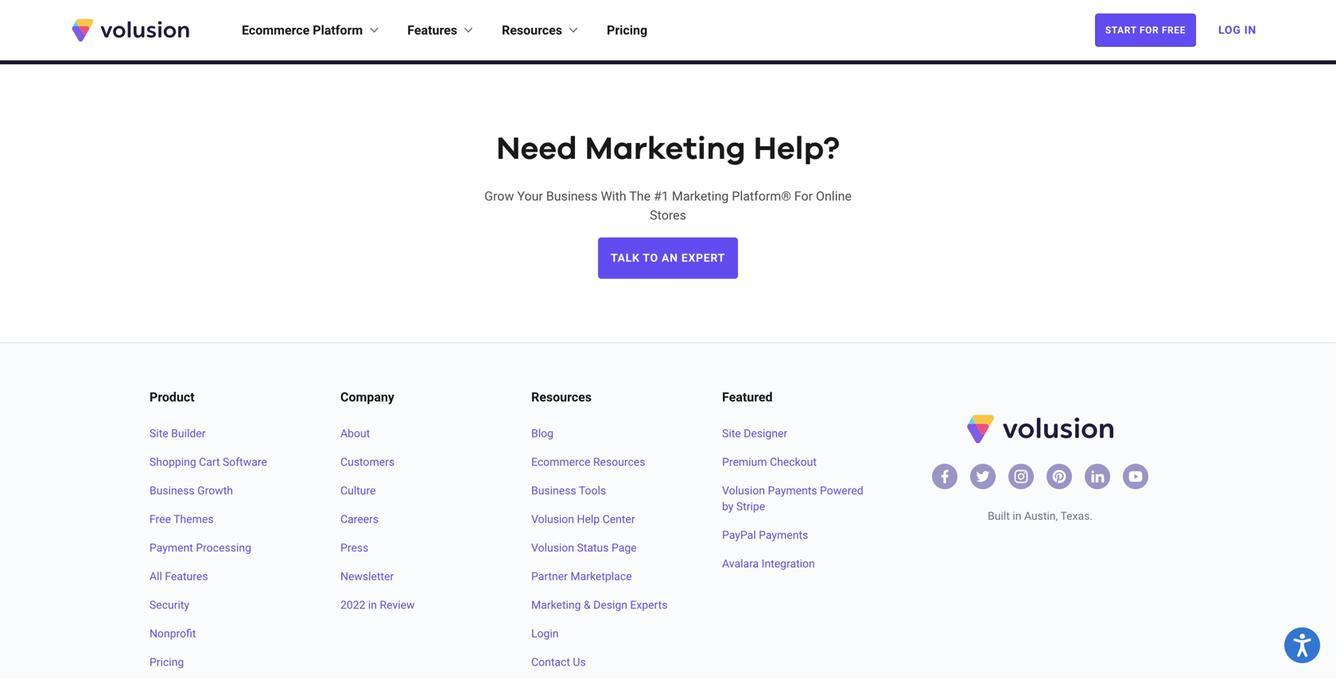 Task type: describe. For each thing, give the bounding box(es) containing it.
platform
[[313, 23, 363, 38]]

status
[[577, 542, 609, 555]]

grow
[[484, 189, 514, 204]]

volusion for volusion status page
[[531, 542, 574, 555]]

business tools
[[531, 485, 606, 498]]

pricing for the bottommost pricing link
[[150, 657, 184, 670]]

ecommerce resources link
[[531, 455, 684, 471]]

payments for paypal
[[759, 529, 808, 542]]

marketing & design experts link
[[531, 598, 684, 614]]

builder
[[171, 427, 206, 441]]

paypal payments link
[[722, 528, 875, 544]]

log in
[[1218, 23, 1257, 37]]

powered
[[820, 485, 863, 498]]

business for product
[[150, 485, 195, 498]]

business inside grow your business with the #1 marketing platform® for online stores
[[546, 189, 598, 204]]

free themes
[[150, 513, 214, 527]]

volusion status page link
[[531, 541, 684, 557]]

integration
[[762, 558, 815, 571]]

review
[[380, 599, 415, 612]]

volusion payments powered by stripe
[[722, 485, 863, 514]]

texas.
[[1061, 510, 1093, 523]]

twitter image
[[975, 469, 991, 485]]

premium checkout
[[722, 456, 817, 469]]

in
[[1244, 23, 1257, 37]]

login link
[[531, 627, 684, 643]]

0 vertical spatial marketing
[[585, 134, 746, 165]]

0 vertical spatial pricing link
[[607, 21, 647, 40]]

press link
[[340, 541, 493, 557]]

us
[[573, 657, 586, 670]]

ecommerce platform button
[[242, 21, 382, 40]]

start
[[1105, 25, 1137, 36]]

2022 in review link
[[340, 598, 493, 614]]

resources inside 'link'
[[593, 456, 645, 469]]

volusion help center
[[531, 513, 635, 527]]

facebook image
[[937, 469, 953, 485]]

processing
[[196, 542, 251, 555]]

all features link
[[150, 569, 302, 585]]

designer
[[744, 427, 787, 441]]

avalara integration link
[[722, 557, 875, 573]]

for
[[1140, 25, 1159, 36]]

with
[[601, 189, 626, 204]]

checkout
[[770, 456, 817, 469]]

stores
[[650, 208, 686, 223]]

ecommerce for ecommerce resources
[[531, 456, 590, 469]]

site builder
[[150, 427, 206, 441]]

log in link
[[1209, 13, 1266, 48]]

online
[[816, 189, 852, 204]]

&
[[584, 599, 591, 612]]

customers
[[340, 456, 395, 469]]

site designer
[[722, 427, 787, 441]]

site designer link
[[722, 426, 875, 442]]

2022 in review
[[340, 599, 415, 612]]

contact us
[[531, 657, 586, 670]]

cart
[[199, 456, 220, 469]]

center
[[603, 513, 635, 527]]

partner marketplace
[[531, 571, 632, 584]]

partner marketplace link
[[531, 569, 684, 585]]

pricing for the top pricing link
[[607, 23, 647, 38]]

culture
[[340, 485, 376, 498]]

shopping cart software link
[[150, 455, 302, 471]]

2022
[[340, 599, 365, 612]]

product
[[150, 390, 195, 405]]

the
[[629, 189, 651, 204]]

blog
[[531, 427, 554, 441]]

talk to an expert
[[611, 252, 725, 265]]

page
[[612, 542, 637, 555]]

1 vertical spatial resources
[[531, 390, 592, 405]]

linkedin image
[[1090, 469, 1105, 485]]

security
[[150, 599, 189, 612]]

#1
[[654, 189, 669, 204]]

security link
[[150, 598, 302, 614]]

in for austin,
[[1013, 510, 1021, 523]]

business for resources
[[531, 485, 576, 498]]

ecommerce platform
[[242, 23, 363, 38]]

press
[[340, 542, 368, 555]]

themes
[[174, 513, 214, 527]]

marketing inside grow your business with the #1 marketing platform® for online stores
[[672, 189, 729, 204]]

volusion for volusion help center
[[531, 513, 574, 527]]

by
[[722, 501, 734, 514]]



Task type: vqa. For each thing, say whether or not it's contained in the screenshot.
Contact
yes



Task type: locate. For each thing, give the bounding box(es) containing it.
ecommerce inside dropdown button
[[242, 23, 310, 38]]

careers link
[[340, 512, 493, 528]]

ecommerce for ecommerce platform
[[242, 23, 310, 38]]

built
[[988, 510, 1010, 523]]

start for free
[[1105, 25, 1186, 36]]

marketing up stores
[[672, 189, 729, 204]]

site for featured
[[722, 427, 741, 441]]

free
[[150, 513, 171, 527]]

payments inside volusion payments powered by stripe
[[768, 485, 817, 498]]

1 horizontal spatial features
[[407, 23, 457, 38]]

ecommerce up business tools
[[531, 456, 590, 469]]

talk
[[611, 252, 640, 265]]

pinterest image
[[1051, 469, 1067, 485]]

ecommerce inside 'link'
[[531, 456, 590, 469]]

0 vertical spatial pricing
[[607, 23, 647, 38]]

newsletter
[[340, 571, 394, 584]]

payment
[[150, 542, 193, 555]]

ecommerce left platform on the top
[[242, 23, 310, 38]]

0 vertical spatial in
[[1013, 510, 1021, 523]]

about
[[340, 427, 370, 441]]

contact
[[531, 657, 570, 670]]

site
[[150, 427, 168, 441], [722, 427, 741, 441]]

login
[[531, 628, 559, 641]]

volusion inside volusion payments powered by stripe
[[722, 485, 765, 498]]

avalara integration
[[722, 558, 815, 571]]

payments up integration
[[759, 529, 808, 542]]

marketing & design experts
[[531, 599, 668, 612]]

in right built
[[1013, 510, 1021, 523]]

features button
[[407, 21, 476, 40]]

site builder link
[[150, 426, 302, 442]]

1 vertical spatial marketing
[[672, 189, 729, 204]]

payments down checkout
[[768, 485, 817, 498]]

austin,
[[1024, 510, 1058, 523]]

features inside the features dropdown button
[[407, 23, 457, 38]]

volusion for volusion payments powered by stripe
[[722, 485, 765, 498]]

pricing link
[[607, 21, 647, 40], [150, 655, 302, 671]]

talk to an expert link
[[598, 238, 738, 279]]

1 vertical spatial ecommerce
[[531, 456, 590, 469]]

2 vertical spatial marketing
[[531, 599, 581, 612]]

1 vertical spatial pricing link
[[150, 655, 302, 671]]

business left tools
[[531, 485, 576, 498]]

volusion down business tools
[[531, 513, 574, 527]]

1 vertical spatial payments
[[759, 529, 808, 542]]

features
[[407, 23, 457, 38], [165, 571, 208, 584]]

0 horizontal spatial pricing
[[150, 657, 184, 670]]

log
[[1218, 23, 1241, 37]]

nonprofit
[[150, 628, 196, 641]]

your
[[517, 189, 543, 204]]

paypal payments
[[722, 529, 808, 542]]

to
[[643, 252, 658, 265]]

culture link
[[340, 484, 493, 499]]

site for product
[[150, 427, 168, 441]]

growth
[[197, 485, 233, 498]]

experts
[[630, 599, 668, 612]]

partner
[[531, 571, 568, 584]]

1 horizontal spatial in
[[1013, 510, 1021, 523]]

0 vertical spatial payments
[[768, 485, 817, 498]]

instagram image
[[1013, 469, 1029, 485]]

marketing down 'partner'
[[531, 599, 581, 612]]

featured
[[722, 390, 773, 405]]

site left 'builder'
[[150, 427, 168, 441]]

company
[[340, 390, 394, 405]]

1 vertical spatial pricing
[[150, 657, 184, 670]]

youtube image
[[1128, 469, 1144, 485]]

careers
[[340, 513, 379, 527]]

free
[[1162, 25, 1186, 36]]

pricing
[[607, 23, 647, 38], [150, 657, 184, 670]]

stripe
[[736, 501, 765, 514]]

0 horizontal spatial pricing link
[[150, 655, 302, 671]]

volusion
[[722, 485, 765, 498], [531, 513, 574, 527], [531, 542, 574, 555]]

business left with
[[546, 189, 598, 204]]

site up premium
[[722, 427, 741, 441]]

ecommerce
[[242, 23, 310, 38], [531, 456, 590, 469]]

blog link
[[531, 426, 684, 442]]

start for free link
[[1095, 14, 1196, 47]]

customers link
[[340, 455, 493, 471]]

need
[[496, 134, 577, 165]]

features inside "all features" link
[[165, 571, 208, 584]]

0 horizontal spatial site
[[150, 427, 168, 441]]

business down shopping
[[150, 485, 195, 498]]

built in austin, texas.
[[988, 510, 1093, 523]]

payments for volusion
[[768, 485, 817, 498]]

software
[[223, 456, 267, 469]]

volusion up 'partner'
[[531, 542, 574, 555]]

tools
[[579, 485, 606, 498]]

1 site from the left
[[150, 427, 168, 441]]

1 horizontal spatial site
[[722, 427, 741, 441]]

payments
[[768, 485, 817, 498], [759, 529, 808, 542]]

business growth link
[[150, 484, 302, 499]]

2 vertical spatial volusion
[[531, 542, 574, 555]]

1 horizontal spatial pricing link
[[607, 21, 647, 40]]

0 vertical spatial ecommerce
[[242, 23, 310, 38]]

1 vertical spatial features
[[165, 571, 208, 584]]

shopping
[[150, 456, 196, 469]]

volusion payments powered by stripe link
[[722, 484, 875, 515]]

1 horizontal spatial ecommerce
[[531, 456, 590, 469]]

resources inside dropdown button
[[502, 23, 562, 38]]

help?
[[754, 134, 840, 165]]

0 horizontal spatial features
[[165, 571, 208, 584]]

marketing up #1
[[585, 134, 746, 165]]

all
[[150, 571, 162, 584]]

ecommerce resources
[[531, 456, 645, 469]]

premium
[[722, 456, 767, 469]]

resources button
[[502, 21, 581, 40]]

open accessibe: accessibility options, statement and help image
[[1293, 635, 1311, 658]]

0 vertical spatial resources
[[502, 23, 562, 38]]

payment processing
[[150, 542, 251, 555]]

business tools link
[[531, 484, 684, 499]]

platform®
[[732, 189, 791, 204]]

business
[[546, 189, 598, 204], [150, 485, 195, 498], [531, 485, 576, 498]]

about link
[[340, 426, 493, 442]]

1 vertical spatial in
[[368, 599, 377, 612]]

all features
[[150, 571, 208, 584]]

paypal
[[722, 529, 756, 542]]

0 horizontal spatial in
[[368, 599, 377, 612]]

in right 2022
[[368, 599, 377, 612]]

avalara
[[722, 558, 759, 571]]

0 vertical spatial volusion
[[722, 485, 765, 498]]

volusion status page
[[531, 542, 637, 555]]

1 horizontal spatial pricing
[[607, 23, 647, 38]]

grow your business with the #1 marketing platform® for online stores
[[484, 189, 852, 223]]

volusion up "stripe"
[[722, 485, 765, 498]]

2 site from the left
[[722, 427, 741, 441]]

2 vertical spatial resources
[[593, 456, 645, 469]]

0 vertical spatial features
[[407, 23, 457, 38]]

shopping cart software
[[150, 456, 267, 469]]

resources
[[502, 23, 562, 38], [531, 390, 592, 405], [593, 456, 645, 469]]

an
[[662, 252, 678, 265]]

business growth
[[150, 485, 233, 498]]

1 vertical spatial volusion
[[531, 513, 574, 527]]

0 horizontal spatial ecommerce
[[242, 23, 310, 38]]

contact us link
[[531, 655, 684, 671]]

in for review
[[368, 599, 377, 612]]



